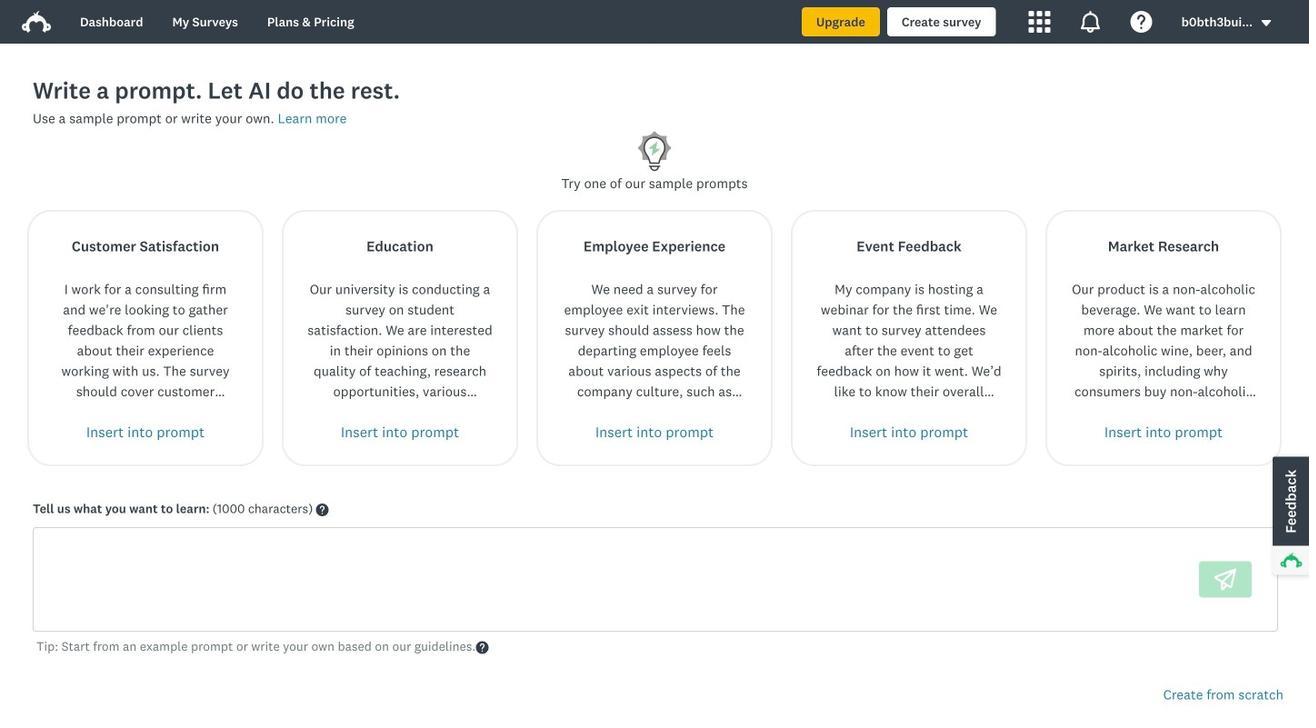 Task type: locate. For each thing, give the bounding box(es) containing it.
notification center icon image
[[1080, 11, 1102, 33]]

brand logo image
[[22, 7, 51, 36], [22, 11, 51, 33]]

dropdown arrow icon image
[[1261, 17, 1274, 30], [1262, 20, 1272, 26]]

1 brand logo image from the top
[[22, 7, 51, 36]]

light bulb with lightning bolt inside showing a new idea image
[[633, 129, 677, 173]]

products icon image
[[1029, 11, 1051, 33], [1029, 11, 1051, 33]]

help icon image
[[1131, 11, 1153, 33]]



Task type: describe. For each thing, give the bounding box(es) containing it.
hover for help content image
[[476, 642, 489, 655]]

hover for help content image
[[316, 504, 329, 517]]

2 brand logo image from the top
[[22, 11, 51, 33]]



Task type: vqa. For each thing, say whether or not it's contained in the screenshot.
leftmost Products Icon
no



